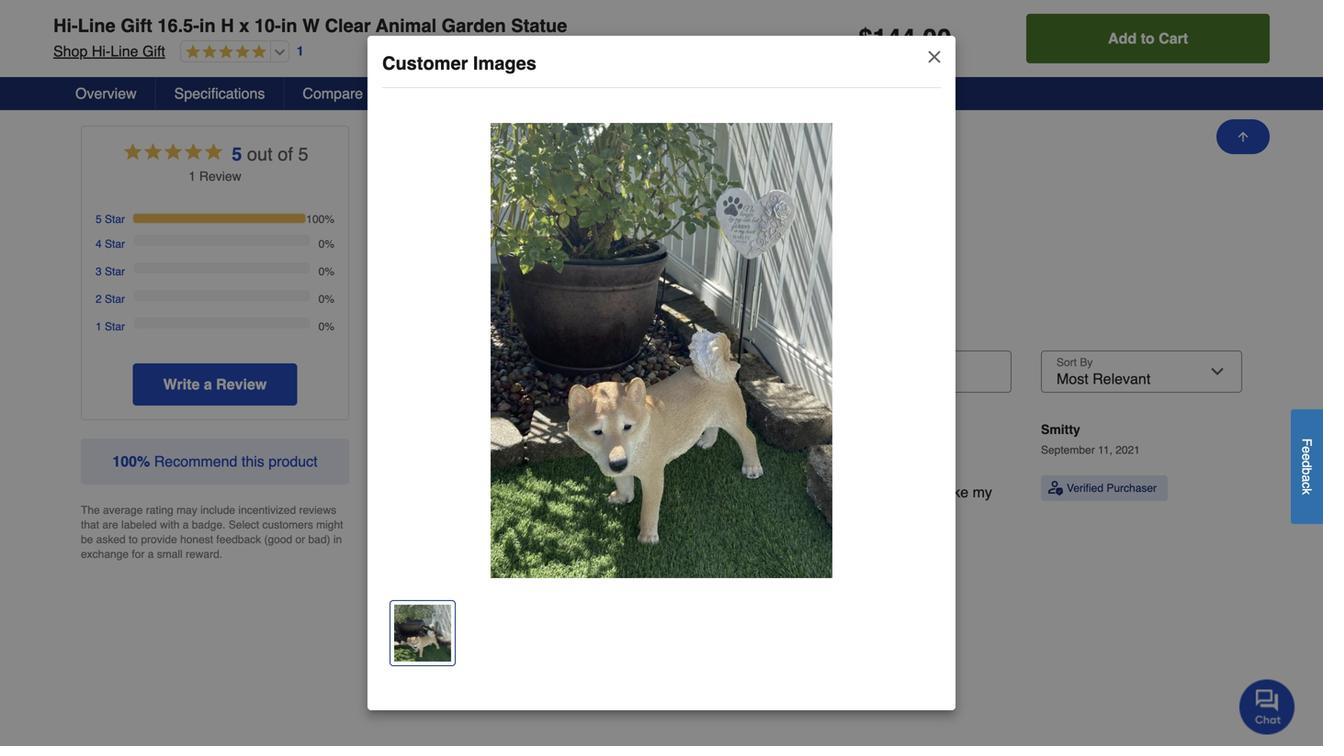 Task type: locate. For each thing, give the bounding box(es) containing it.
5 star from the top
[[105, 320, 125, 333]]

very
[[379, 484, 408, 501]]

my
[[973, 484, 992, 501]]

0 vertical spatial 2
[[96, 293, 102, 306]]

%
[[137, 453, 150, 470]]

recommend up 'may'
[[154, 453, 237, 470]]

rating
[[146, 504, 173, 517]]

provide
[[141, 534, 177, 547]]

purchaser
[[1107, 482, 1157, 495]]

5 stars image down h
[[181, 44, 266, 61]]

0% for 2 star
[[319, 293, 334, 306]]

0 vertical spatial hi-
[[53, 15, 78, 36]]

in inside the average rating may include incentivized reviews that are labeled with a badge. select customers might be asked to provide honest feedback (good or bad) in exchange for a small reward.
[[333, 534, 342, 547]]

1 for 1
[[297, 44, 304, 59]]

0 horizontal spatial reviews
[[68, 65, 156, 90]]

(good
[[264, 534, 292, 547]]

2 down the 3
[[96, 293, 102, 306]]

product up would recommend
[[496, 423, 564, 444]]

exchange
[[81, 548, 129, 561]]

1 horizontal spatial recommend
[[527, 459, 593, 472]]

0 horizontal spatial 5
[[96, 213, 102, 226]]

asked
[[96, 534, 126, 547]]

5 up '4'
[[96, 213, 102, 226]]

0 vertical spatial product
[[496, 423, 564, 444]]

feedback
[[216, 534, 261, 547]]

in
[[199, 15, 216, 36], [281, 15, 297, 36], [333, 534, 342, 547]]

people
[[544, 484, 589, 501]]

star down 2 star
[[105, 320, 125, 333]]

out
[[247, 144, 273, 165]]

0 horizontal spatial 1
[[96, 320, 102, 333]]

hi-
[[53, 15, 78, 36], [92, 43, 110, 60]]

very real looking. i had 2 people come by and think it was a real dog! looks very much like my shiba who passed away recently.
[[379, 484, 992, 527]]

0 vertical spatial review
[[199, 169, 241, 184]]

recommend up people
[[527, 459, 593, 472]]

to inside button
[[1141, 30, 1155, 47]]

4
[[96, 238, 102, 251]]

1 horizontal spatial 5
[[232, 144, 242, 165]]

2 real from the left
[[770, 484, 794, 501]]

hi- right shop
[[92, 43, 110, 60]]

1 vertical spatial to
[[129, 534, 138, 547]]

gift up shop hi-line gift in the left top of the page
[[121, 15, 152, 36]]

e up d
[[1300, 447, 1314, 454]]

write
[[163, 376, 200, 393]]

4 0% from the top
[[319, 320, 334, 333]]

star
[[105, 213, 125, 226], [105, 238, 125, 251], [105, 265, 125, 278], [105, 293, 125, 306], [105, 320, 125, 333]]

w
[[302, 15, 320, 36]]

quality
[[432, 423, 491, 444]]

add
[[1108, 30, 1137, 47]]

5 left out
[[232, 144, 242, 165]]

2 vertical spatial 1
[[96, 320, 102, 333]]

0 horizontal spatial real
[[412, 484, 437, 501]]

smitty
[[1041, 422, 1080, 437]]

review
[[199, 169, 241, 184], [464, 322, 514, 339], [216, 376, 267, 393]]

2 0% from the top
[[319, 265, 334, 278]]

0%
[[319, 238, 334, 251], [319, 265, 334, 278], [319, 293, 334, 306], [319, 320, 334, 333]]

1 vertical spatial 2
[[532, 484, 540, 501]]

line up overview
[[110, 43, 138, 60]]

uploaded image image
[[386, 207, 566, 225]]

1 down hi-line gift 16.5-in h x 10-in w clear animal garden statue
[[297, 44, 304, 59]]

be
[[81, 534, 93, 547]]

reviews down customer images
[[401, 85, 456, 102]]

1 horizontal spatial to
[[1141, 30, 1155, 47]]

00
[[923, 24, 951, 53]]

with
[[160, 519, 180, 532]]

1 horizontal spatial in
[[281, 15, 297, 36]]

2 star
[[96, 293, 125, 306]]

0 horizontal spatial hi-
[[53, 15, 78, 36]]

1 down specifications button
[[189, 169, 196, 184]]

1 star from the top
[[105, 213, 125, 226]]

close image
[[925, 48, 944, 66]]

had
[[504, 484, 528, 501]]

overview button
[[57, 77, 156, 110]]

1 horizontal spatial hi-
[[92, 43, 110, 60]]

0 horizontal spatial recommend
[[154, 453, 237, 470]]

customer
[[382, 53, 468, 74], [391, 322, 459, 339]]

reviews down shop hi-line gift in the left top of the page
[[68, 65, 156, 90]]

0 horizontal spatial to
[[129, 534, 138, 547]]

2 right had
[[532, 484, 540, 501]]

5 for star
[[96, 213, 102, 226]]

customers
[[262, 519, 313, 532]]

good
[[379, 423, 427, 444]]

1 down 2 star
[[96, 320, 102, 333]]

5 stars image down specifications
[[122, 140, 225, 167]]

specifications button
[[156, 77, 284, 110]]

e up b
[[1300, 454, 1314, 461]]

arrow up image
[[1236, 130, 1250, 144]]

0 vertical spatial customer
[[382, 53, 468, 74]]

hi- up shop
[[53, 15, 78, 36]]

3 0% from the top
[[319, 293, 334, 306]]

star down 3 star
[[105, 293, 125, 306]]

1 horizontal spatial reviews
[[401, 85, 456, 102]]

customer images
[[382, 53, 536, 74]]

1 0% from the top
[[319, 238, 334, 251]]

real left 'dog!'
[[770, 484, 794, 501]]

of
[[278, 144, 293, 165]]

it
[[716, 484, 723, 501]]

star right the 3
[[105, 265, 125, 278]]

h
[[221, 15, 234, 36]]

2 horizontal spatial in
[[333, 534, 342, 547]]

5 for out
[[232, 144, 242, 165]]

1 vertical spatial review
[[464, 322, 514, 339]]

to up for
[[129, 534, 138, 547]]

$ 144 . 00
[[858, 24, 951, 53]]

1 horizontal spatial 1
[[189, 169, 196, 184]]

0 horizontal spatial 2
[[96, 293, 102, 306]]

product right this
[[269, 453, 318, 470]]

star right '4'
[[105, 238, 125, 251]]

2 horizontal spatial 1
[[297, 44, 304, 59]]

to inside the average rating may include incentivized reviews that are labeled with a badge. select customers might be asked to provide honest feedback (good or bad) in exchange for a small reward.
[[129, 534, 138, 547]]

5
[[232, 144, 242, 165], [298, 144, 308, 165], [96, 213, 102, 226]]

gift down the 16.5-
[[142, 43, 165, 60]]

2 star from the top
[[105, 238, 125, 251]]

to right add
[[1141, 30, 1155, 47]]

3 star from the top
[[105, 265, 125, 278]]

recommend
[[154, 453, 237, 470], [527, 459, 593, 472]]

real
[[412, 484, 437, 501], [770, 484, 794, 501]]

write a review
[[163, 376, 267, 393]]

star for 1 star
[[105, 320, 125, 333]]

star for 4 star
[[105, 238, 125, 251]]

2 horizontal spatial 5
[[298, 144, 308, 165]]

a down 'may'
[[183, 519, 189, 532]]

0 vertical spatial line
[[78, 15, 116, 36]]

in left h
[[199, 15, 216, 36]]

line
[[78, 15, 116, 36], [110, 43, 138, 60]]

f e e d b a c k
[[1300, 439, 1314, 495]]

a right for
[[148, 548, 154, 561]]

2 vertical spatial review
[[216, 376, 267, 393]]

garden
[[442, 15, 506, 36]]

real up 'who' at the bottom of the page
[[412, 484, 437, 501]]

c
[[1300, 482, 1314, 489]]

line up shop hi-line gift in the left top of the page
[[78, 15, 116, 36]]

chat invite button image
[[1239, 679, 1295, 735]]

dog!
[[799, 484, 827, 501]]

4 star from the top
[[105, 293, 125, 306]]

5 out of 5 1 review
[[189, 144, 308, 184]]

would recommend
[[491, 459, 593, 472]]

much
[[906, 484, 942, 501]]

1 horizontal spatial real
[[770, 484, 794, 501]]

1 vertical spatial 1
[[189, 169, 196, 184]]

100
[[112, 453, 137, 470]]

the
[[81, 504, 100, 517]]

hi-line gift 16.5-in h x 10-in w clear animal garden statue
[[53, 15, 567, 36]]

compare
[[303, 85, 363, 102]]

verified purchaser
[[1067, 482, 1157, 495]]

0 vertical spatial 1
[[297, 44, 304, 59]]

in left w
[[281, 15, 297, 36]]

star up 4 star
[[105, 213, 125, 226]]

11,
[[1098, 444, 1113, 457]]

verified purchaser icon image
[[1048, 481, 1063, 496]]

a right was
[[758, 484, 766, 501]]

1 horizontal spatial 2
[[532, 484, 540, 501]]

shiba
[[379, 510, 416, 527]]

0 vertical spatial to
[[1141, 30, 1155, 47]]

1 vertical spatial gift
[[142, 43, 165, 60]]

gallery thumbnail for item 0 image
[[394, 605, 451, 662]]

may
[[176, 504, 197, 517]]

s
[[514, 322, 522, 339]]

product
[[496, 423, 564, 444], [269, 453, 318, 470]]

1 vertical spatial product
[[269, 453, 318, 470]]

star for 2 star
[[105, 293, 125, 306]]

reviews button
[[48, 49, 1275, 107], [382, 77, 476, 110]]

smitty september 11, 2021
[[1041, 422, 1140, 457]]

gift
[[121, 15, 152, 36], [142, 43, 165, 60]]

think
[[681, 484, 712, 501]]

5 stars image
[[181, 44, 266, 61], [122, 140, 225, 167]]

good quality  product
[[379, 423, 564, 444]]

b
[[1300, 468, 1314, 475]]

$
[[858, 24, 873, 53]]

reviews
[[68, 65, 156, 90], [401, 85, 456, 102]]

in down might
[[333, 534, 342, 547]]

for
[[132, 548, 145, 561]]

shop
[[53, 43, 88, 60]]

0 vertical spatial gift
[[121, 15, 152, 36]]

.
[[916, 24, 923, 53]]

1 vertical spatial customer
[[391, 322, 459, 339]]

the average rating may include incentivized reviews that are labeled with a badge. select customers might be asked to provide honest feedback (good or bad) in exchange for a small reward.
[[81, 504, 343, 561]]

might
[[316, 519, 343, 532]]

5 right of in the top of the page
[[298, 144, 308, 165]]

reviews
[[299, 504, 336, 517]]

a inside "very real looking. i had 2 people come by and think it was a real dog! looks very much like my shiba who passed away recently."
[[758, 484, 766, 501]]



Task type: vqa. For each thing, say whether or not it's contained in the screenshot.
F e e d b a c k
yes



Task type: describe. For each thing, give the bounding box(es) containing it.
animal
[[376, 15, 437, 36]]

1 vertical spatial line
[[110, 43, 138, 60]]

3 star
[[96, 265, 125, 278]]

clear
[[325, 15, 371, 36]]

4 star
[[96, 238, 125, 251]]

f e e d b a c k button
[[1291, 410, 1323, 524]]

incentivized
[[238, 504, 296, 517]]

0 vertical spatial 5 stars image
[[181, 44, 266, 61]]

overview
[[75, 85, 137, 102]]

a up k
[[1300, 475, 1314, 482]]

1 star
[[96, 320, 125, 333]]

passed
[[451, 510, 499, 527]]

1 inside 5 out of 5 1 review
[[189, 169, 196, 184]]

add to cart button
[[1026, 14, 1270, 63]]

and
[[652, 484, 677, 501]]

customer for customer images
[[382, 53, 468, 74]]

compare button
[[284, 77, 382, 110]]

would
[[491, 459, 524, 472]]

review inside 5 out of 5 1 review
[[199, 169, 241, 184]]

looking.
[[441, 484, 491, 501]]

1 vertical spatial hi-
[[92, 43, 110, 60]]

star for 5 star
[[105, 213, 125, 226]]

chevron down image
[[1237, 0, 1255, 15]]

1 real from the left
[[412, 484, 437, 501]]

badge.
[[192, 519, 226, 532]]

away
[[503, 510, 537, 527]]

144
[[873, 24, 916, 53]]

are
[[102, 519, 118, 532]]

2 e from the top
[[1300, 454, 1314, 461]]

1 for 1 star
[[96, 320, 102, 333]]

add to cart
[[1108, 30, 1188, 47]]

0% for 3 star
[[319, 265, 334, 278]]

0% for 4 star
[[319, 238, 334, 251]]

q&a button
[[476, 77, 544, 110]]

verified
[[1067, 482, 1103, 495]]

or
[[295, 534, 305, 547]]

1 e from the top
[[1300, 447, 1314, 454]]

that
[[81, 519, 99, 532]]

september
[[1041, 444, 1095, 457]]

100 % recommend this product
[[112, 453, 318, 470]]

gallery item 0 image
[[491, 123, 832, 579]]

small
[[157, 548, 183, 561]]

d
[[1300, 461, 1314, 468]]

https://photos us.bazaarvoice.com/photo/2/cghvdg86bg93zxm/675b3039 69f9 5045 9528 19d3c523b52d image
[[379, 541, 493, 656]]

chevron up image
[[1237, 69, 1255, 87]]

1 horizontal spatial product
[[496, 423, 564, 444]]

customer review s
[[387, 322, 522, 339]]

include
[[200, 504, 235, 517]]

write a review button
[[133, 364, 297, 406]]

cart
[[1159, 30, 1188, 47]]

images
[[473, 53, 536, 74]]

1 vertical spatial 5 stars image
[[122, 140, 225, 167]]

average
[[103, 504, 143, 517]]

was
[[727, 484, 754, 501]]

x
[[239, 15, 249, 36]]

10-
[[254, 15, 281, 36]]

labeled
[[121, 519, 157, 532]]

select
[[229, 519, 259, 532]]

5 star
[[96, 213, 125, 226]]

customer for customer review s
[[391, 322, 459, 339]]

review inside button
[[216, 376, 267, 393]]

reward.
[[186, 548, 222, 561]]

i
[[495, 484, 499, 501]]

like
[[946, 484, 969, 501]]

statue
[[511, 15, 567, 36]]

2021
[[1116, 444, 1140, 457]]

0 horizontal spatial product
[[269, 453, 318, 470]]

3
[[96, 265, 102, 278]]

recently.
[[541, 510, 596, 527]]

this
[[242, 453, 264, 470]]

honest
[[180, 534, 213, 547]]

a right write
[[204, 376, 212, 393]]

2 inside "very real looking. i had 2 people come by and think it was a real dog! looks very much like my shiba who passed away recently."
[[532, 484, 540, 501]]

looks
[[831, 484, 871, 501]]

0 horizontal spatial in
[[199, 15, 216, 36]]

who
[[420, 510, 447, 527]]

very
[[875, 484, 902, 501]]

k
[[1300, 489, 1314, 495]]

come
[[593, 484, 629, 501]]

star for 3 star
[[105, 265, 125, 278]]

f
[[1300, 439, 1314, 447]]

16.5-
[[157, 15, 199, 36]]

shop hi-line gift
[[53, 43, 165, 60]]

by
[[633, 484, 648, 501]]

specifications
[[174, 85, 265, 102]]

0% for 1 star
[[319, 320, 334, 333]]

checkmark image
[[471, 458, 486, 472]]



